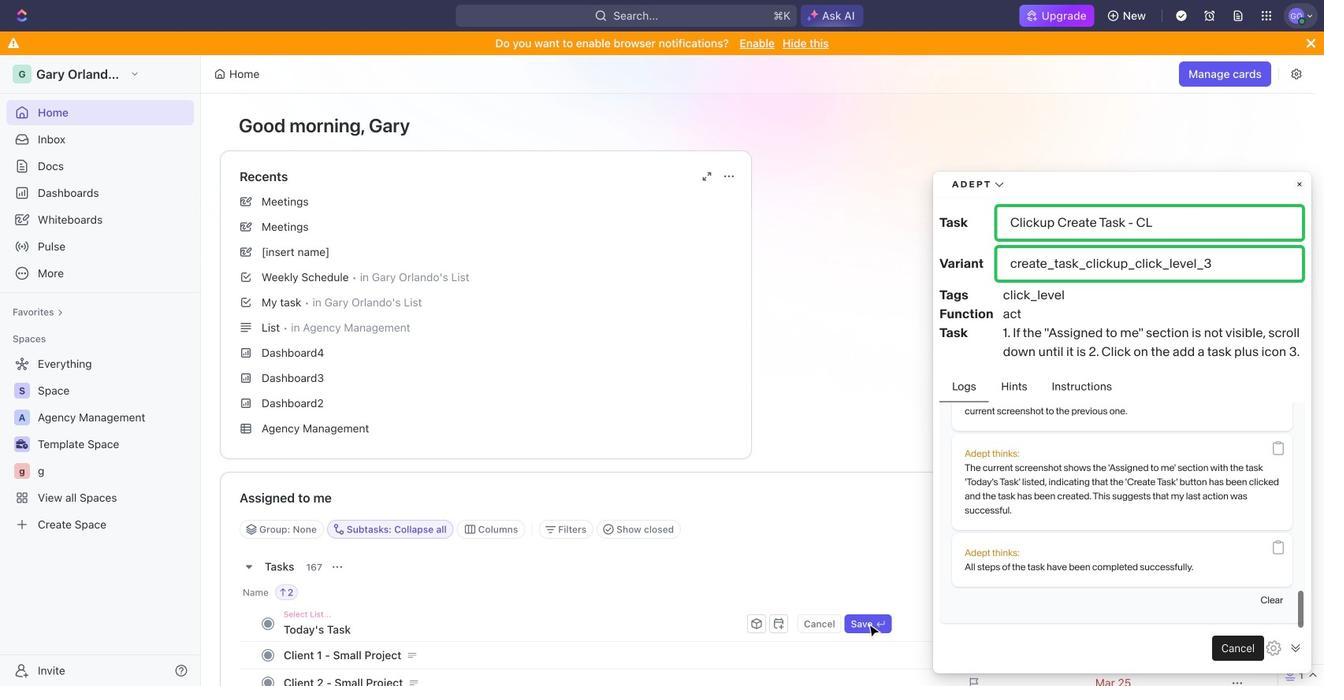 Task type: locate. For each thing, give the bounding box(es) containing it.
g, , element
[[14, 464, 30, 479]]

tree
[[6, 352, 194, 538]]

gary orlando's workspace, , element
[[13, 65, 32, 84]]

sidebar navigation
[[0, 55, 204, 687]]

agency management, , element
[[14, 410, 30, 426]]



Task type: describe. For each thing, give the bounding box(es) containing it.
business time image
[[16, 440, 28, 449]]

tree inside sidebar navigation
[[6, 352, 194, 538]]

Search tasks... text field
[[1054, 518, 1212, 542]]

Task name or type '/' for commands text field
[[284, 617, 744, 643]]

space, , element
[[14, 383, 30, 399]]



Task type: vqa. For each thing, say whether or not it's contained in the screenshot.
in progress
no



